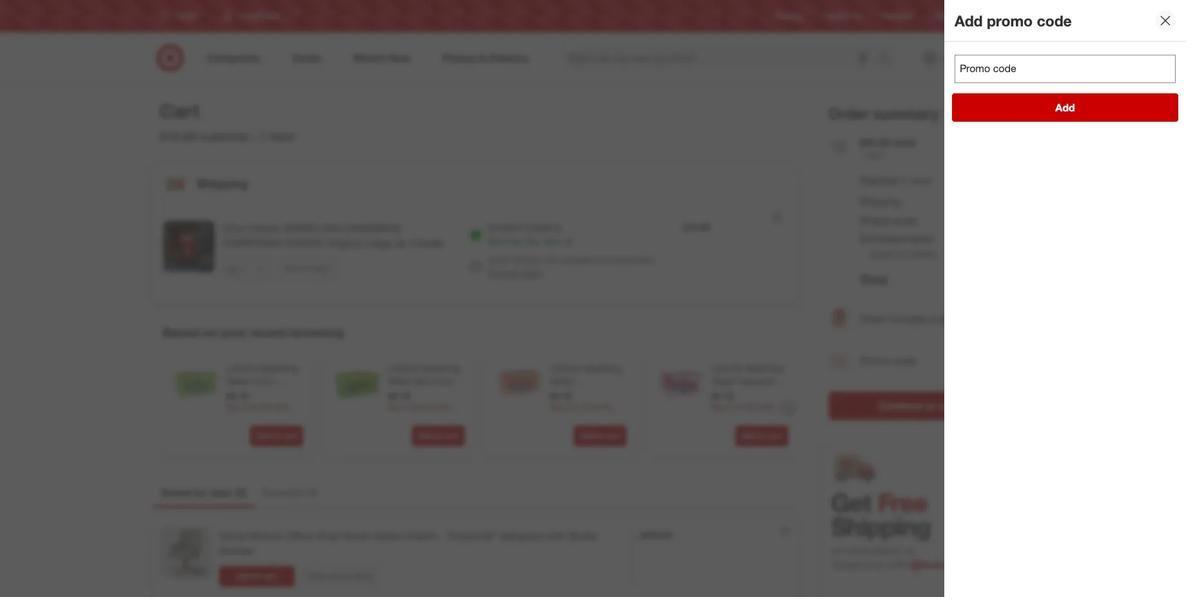 Task type: describe. For each thing, give the bounding box(es) containing it.
search
[[872, 53, 903, 65]]

christmas
[[222, 237, 282, 250]]

santa monica office chair nocto green cream - threshold™ designed with studio mcgee
[[219, 530, 598, 558]]

total
[[860, 272, 888, 287]]

tax
[[904, 214, 918, 227]]

circle
[[957, 11, 977, 21]]

item inside $24.25 total 1 item
[[868, 149, 885, 160]]

estimated
[[860, 232, 907, 245]]

original
[[326, 237, 362, 250]]

subtotal (1 item)
[[860, 174, 932, 187]]

for for saved
[[193, 487, 207, 500]]

similar
[[329, 572, 351, 581]]

lacroix sparkling water passionfruit - 8pk/12 fl oz cans
[[712, 363, 785, 413]]

santa
[[219, 530, 246, 543]]

add to cart button for lacroix sparkling water key lime - 8pk/12 fl oz cans
[[412, 426, 465, 447]]

studio
[[568, 530, 598, 543]]

lacroix sparkling water key lime - 8pk/12 fl oz cans link
[[388, 363, 462, 400]]

mcgee
[[219, 545, 253, 558]]

water for pamplemousse
[[550, 376, 574, 387]]

16
[[563, 236, 573, 247]]

saved for later ( 2 )
[[161, 487, 247, 500]]

not
[[543, 255, 556, 266]]

weekly ad
[[825, 11, 862, 21]]

none text field inside add promo code 'dialog'
[[955, 55, 1176, 83]]

item)
[[912, 176, 932, 187]]

22oz classic sparkling cinammon christmas cookie original large jar candle image
[[163, 221, 215, 273]]

monica
[[249, 530, 283, 543]]

favorites ( 4 )
[[262, 487, 318, 500]]

lime inside lacroix sparkling water key lime - 8pk/12 fl oz cans
[[432, 376, 451, 387]]

cinammon
[[343, 222, 401, 235]]

add inside button
[[1056, 101, 1075, 114]]

to for lacroix sparkling water pamplemousse (grapefruit) - 8pk/12 fl oz cans
[[596, 432, 604, 441]]

find stores
[[998, 11, 1037, 21]]

weekly ad link
[[825, 11, 862, 22]]

standard shipping get it by thu, nov 16
[[488, 222, 573, 247]]

store
[[522, 268, 542, 279]]

subtotal
[[200, 129, 248, 144]]

gift
[[939, 313, 954, 326]]

search button
[[872, 44, 903, 75]]

What can we help you find? suggestions appear below search field
[[560, 44, 881, 72]]

$16.89 subtotal
[[160, 129, 248, 144]]

1 item
[[259, 129, 295, 144]]

2 vertical spatial shipping
[[860, 214, 901, 227]]

continue
[[879, 399, 923, 412]]

cans inside lacroix sparkling water key lime - 8pk/12 fl oz cans
[[438, 389, 459, 400]]

with
[[546, 530, 565, 543]]

$4.19 for passionfruit
[[712, 391, 734, 402]]

cart item ready to fulfill group
[[153, 206, 798, 302]]

cans inside lacroix sparkling water pamplemousse (grapefruit) - 8pk/12 fl oz cans
[[600, 415, 620, 426]]

add to cart button for lacroix sparkling water lime - 8pk/12 fl oz cans
[[250, 426, 303, 447]]

lacroix sparkling water pamplemousse (grapefruit) - 8pk/12 fl oz cans
[[550, 363, 622, 426]]

change
[[488, 268, 519, 279]]

(grapefruit)
[[550, 402, 596, 413]]

santa monica office chair nocto green cream - threshold™ designed with studio mcgee link
[[219, 529, 624, 559]]

add to cart for lacroix sparkling water pamplemousse (grapefruit) - 8pk/12 fl oz cans
[[579, 432, 621, 441]]

later for save for later
[[314, 264, 329, 273]]

add to cart for lacroix sparkling water passionfruit - 8pk/12 fl oz cans
[[741, 432, 783, 441]]

$4.19 for key
[[388, 391, 410, 402]]

sparkling for lime
[[260, 363, 298, 374]]

total
[[894, 136, 916, 149]]

22oz classic sparkling cinammon christmas cookie original large jar candle link
[[222, 221, 449, 251]]

available
[[559, 255, 594, 266]]

continue to checkout
[[879, 399, 984, 412]]

fl inside lacroix sparkling water passionfruit - 8pk/12 fl oz cans
[[748, 389, 753, 400]]

lacroix for lacroix sparkling water key lime - 8pk/12 fl oz cans
[[388, 363, 419, 374]]

shipping for shipping
[[197, 176, 248, 191]]

water for passionfruit
[[712, 376, 735, 387]]

1 vertical spatial on
[[203, 325, 217, 340]]

lacroix for lacroix sparkling water pamplemousse (grapefruit) - 8pk/12 fl oz cans
[[550, 363, 581, 374]]

summary
[[874, 104, 940, 123]]

cookie
[[285, 237, 324, 250]]

key
[[414, 376, 429, 387]]

includes
[[890, 313, 928, 326]]

22oz classic sparkling cinammon christmas cookie original large jar candle
[[222, 222, 443, 250]]

order pickup not available at huntersville change store
[[488, 255, 654, 279]]

your
[[221, 325, 246, 340]]

$24.25
[[860, 136, 891, 149]]

nocto
[[343, 530, 371, 543]]

code inside 'dialog'
[[1037, 11, 1072, 29]]

shipping for shipping shipping tax estimated taxes based on 40360
[[860, 195, 901, 208]]

oz inside lacroix sparkling water lime - 8pk/12 fl oz cans
[[264, 389, 273, 400]]

8pk/12 inside lacroix sparkling water lime - 8pk/12 fl oz cans
[[226, 389, 254, 400]]

continue to checkout button
[[829, 392, 1034, 420]]

$450.00
[[640, 530, 672, 541]]

4
[[310, 487, 315, 500]]

based on your recent browsing
[[162, 325, 344, 340]]

office
[[286, 530, 313, 543]]

browsing
[[291, 325, 344, 340]]

- inside lacroix sparkling water passionfruit - 8pk/12 fl oz cans
[[712, 389, 715, 400]]

40360
[[912, 249, 937, 260]]

items
[[353, 572, 372, 581]]

later for saved for later ( 2 )
[[210, 487, 232, 500]]

save for later
[[284, 264, 329, 273]]

order summary
[[829, 104, 940, 123]]

a
[[931, 313, 937, 326]]

oz inside lacroix sparkling water key lime - 8pk/12 fl oz cans
[[426, 389, 435, 400]]

find stores link
[[998, 11, 1037, 22]]

large
[[365, 237, 391, 250]]

shipping shipping tax estimated taxes based on 40360
[[860, 195, 937, 260]]

get free shipping on hundreds of thousands of items* with target redcard. apply now for a credit or debit redcard. *some restrictions apply. image
[[819, 443, 1043, 598]]

favorites
[[262, 487, 304, 500]]

promo
[[987, 11, 1033, 29]]

for for save
[[303, 264, 312, 273]]

fl inside lacroix sparkling water pamplemousse (grapefruit) - 8pk/12 fl oz cans
[[581, 415, 585, 426]]

oz inside lacroix sparkling water pamplemousse (grapefruit) - 8pk/12 fl oz cans
[[588, 415, 597, 426]]

designed
[[500, 530, 543, 543]]

to inside button
[[926, 399, 936, 412]]

8pk/12 inside lacroix sparkling water passionfruit - 8pk/12 fl oz cans
[[718, 389, 746, 400]]

on inside shipping shipping tax estimated taxes based on 40360
[[899, 249, 909, 260]]

green
[[374, 530, 403, 543]]

pamplemousse
[[550, 389, 612, 400]]

threshold™
[[446, 530, 497, 543]]

0 horizontal spatial item
[[270, 129, 295, 144]]

sparkling for passionfruit
[[746, 363, 784, 374]]

target circle link
[[934, 11, 977, 22]]

1 vertical spatial code
[[893, 354, 917, 367]]



Task type: locate. For each thing, give the bounding box(es) containing it.
for
[[303, 264, 312, 273], [193, 487, 207, 500]]

1 vertical spatial 1
[[860, 149, 865, 160]]

add
[[955, 11, 983, 29], [1056, 101, 1075, 114], [256, 432, 270, 441], [418, 432, 432, 441], [579, 432, 594, 441], [741, 432, 756, 441], [236, 572, 251, 582]]

8pk/12 inside lacroix sparkling water key lime - 8pk/12 fl oz cans
[[388, 389, 416, 400]]

cart down monica
[[263, 572, 278, 582]]

(
[[235, 487, 238, 500], [307, 487, 310, 500]]

$16.89 for $16.89 subtotal
[[160, 129, 197, 144]]

cans inside lacroix sparkling water lime - 8pk/12 fl oz cans
[[276, 389, 297, 400]]

save
[[284, 264, 301, 273]]

- inside lacroix sparkling water key lime - 8pk/12 fl oz cans
[[454, 376, 457, 387]]

0 vertical spatial 1
[[259, 129, 266, 144]]

thu,
[[524, 236, 542, 247]]

based
[[871, 249, 896, 260], [162, 325, 199, 340]]

code right promo
[[893, 354, 917, 367]]

0 horizontal spatial code
[[893, 354, 917, 367]]

sparkling up key
[[422, 363, 460, 374]]

1 down $24.25
[[860, 149, 865, 160]]

2 $4.19 from the left
[[388, 391, 410, 402]]

lacroix sparkling water lime - 8pk/12 fl oz cans image
[[173, 363, 219, 408], [173, 363, 219, 408]]

it
[[505, 236, 510, 247]]

sparkling up pamplemousse on the bottom of the page
[[584, 363, 622, 374]]

add promo code
[[955, 11, 1072, 29]]

0 vertical spatial item
[[270, 129, 295, 144]]

add to cart button down lacroix sparkling water passionfruit - 8pk/12 fl oz cans
[[736, 426, 789, 447]]

chair
[[316, 530, 340, 543]]

fl down key
[[419, 389, 423, 400]]

0 vertical spatial later
[[314, 264, 329, 273]]

sparkling
[[284, 222, 341, 235]]

-
[[275, 376, 278, 387], [454, 376, 457, 387], [712, 389, 715, 400], [598, 402, 602, 413], [439, 530, 443, 543]]

lime
[[252, 376, 272, 387], [432, 376, 451, 387]]

1 lacroix from the left
[[226, 363, 258, 374]]

cream
[[405, 530, 436, 543]]

oz inside lacroix sparkling water passionfruit - 8pk/12 fl oz cans
[[756, 389, 765, 400]]

add to cart for lacroix sparkling water key lime - 8pk/12 fl oz cans
[[418, 432, 459, 441]]

lacroix sparkling water pamplemousse (grapefruit) - 8pk/12 fl oz cans link
[[550, 363, 624, 426]]

save for later button
[[278, 259, 335, 279]]

get
[[488, 236, 502, 247]]

0 vertical spatial order
[[829, 104, 870, 123]]

2 sparkling from the left
[[422, 363, 460, 374]]

to down lacroix sparkling water pamplemousse (grapefruit) - 8pk/12 fl oz cans link
[[596, 432, 604, 441]]

lacroix inside lacroix sparkling water pamplemousse (grapefruit) - 8pk/12 fl oz cans
[[550, 363, 581, 374]]

to inside list item
[[253, 572, 260, 582]]

candle
[[411, 237, 443, 250]]

order
[[829, 104, 870, 123], [488, 255, 511, 266], [860, 313, 887, 326]]

4 sparkling from the left
[[746, 363, 784, 374]]

0 vertical spatial code
[[1037, 11, 1072, 29]]

add promo code dialog
[[945, 0, 1186, 598]]

fl inside lacroix sparkling water lime - 8pk/12 fl oz cans
[[257, 389, 262, 400]]

cart up favorites ( 4 )
[[282, 432, 297, 441]]

lacroix sparkling water lime - 8pk/12 fl oz cans link
[[226, 363, 300, 400]]

1 vertical spatial for
[[193, 487, 207, 500]]

1 horizontal spatial lime
[[432, 376, 451, 387]]

lacroix for lacroix sparkling water passionfruit - 8pk/12 fl oz cans
[[712, 363, 743, 374]]

1 vertical spatial shipping
[[860, 195, 901, 208]]

sparkling
[[260, 363, 298, 374], [422, 363, 460, 374], [584, 363, 622, 374], [746, 363, 784, 374]]

cart down lacroix sparkling water pamplemousse (grapefruit) - 8pk/12 fl oz cans link
[[606, 432, 621, 441]]

add to cart button
[[250, 426, 303, 447], [412, 426, 465, 447], [574, 426, 627, 447], [736, 426, 789, 447], [219, 567, 295, 587]]

1 sparkling from the left
[[260, 363, 298, 374]]

sparkling inside lacroix sparkling water key lime - 8pk/12 fl oz cans
[[422, 363, 460, 374]]

cart for lacroix sparkling water passionfruit - 8pk/12 fl oz cans
[[768, 432, 783, 441]]

1 horizontal spatial code
[[1037, 11, 1072, 29]]

lacroix up key
[[388, 363, 419, 374]]

for right save
[[303, 264, 312, 273]]

fl
[[257, 389, 262, 400], [419, 389, 423, 400], [748, 389, 753, 400], [581, 415, 585, 426]]

lacroix inside lacroix sparkling water passionfruit - 8pk/12 fl oz cans
[[712, 363, 743, 374]]

cart inside "santa monica office chair nocto green cream - threshold™ designed with studio mcgee" list item
[[263, 572, 278, 582]]

4 lacroix from the left
[[712, 363, 743, 374]]

1 horizontal spatial )
[[315, 487, 318, 500]]

1 horizontal spatial on
[[899, 249, 909, 260]]

1
[[259, 129, 266, 144], [860, 149, 865, 160]]

2 lime from the left
[[432, 376, 451, 387]]

classic
[[248, 222, 281, 235]]

lacroix sparkling water passionfruit - 8pk/12 fl oz cans image
[[659, 363, 704, 408], [659, 363, 704, 408]]

0 vertical spatial based
[[871, 249, 896, 260]]

0 horizontal spatial on
[[203, 325, 217, 340]]

stores
[[1015, 11, 1037, 21]]

add to cart down (grapefruit) in the bottom of the page
[[579, 432, 621, 441]]

fl down based on your recent browsing
[[257, 389, 262, 400]]

shop similar items
[[308, 572, 372, 581]]

$4.19
[[226, 391, 248, 402], [388, 391, 410, 402], [550, 391, 572, 402], [712, 391, 734, 402]]

add to cart
[[256, 432, 297, 441], [418, 432, 459, 441], [579, 432, 621, 441], [741, 432, 783, 441], [236, 572, 278, 582]]

sparkling inside lacroix sparkling water lime - 8pk/12 fl oz cans
[[260, 363, 298, 374]]

lacroix up pamplemousse on the bottom of the page
[[550, 363, 581, 374]]

oz down key
[[426, 389, 435, 400]]

code right stores
[[1037, 11, 1072, 29]]

cart down lacroix sparkling water passionfruit - 8pk/12 fl oz cans
[[768, 432, 783, 441]]

based down estimated
[[871, 249, 896, 260]]

) right favorites
[[315, 487, 318, 500]]

order up $24.25
[[829, 104, 870, 123]]

1 right subtotal
[[259, 129, 266, 144]]

to down lacroix sparkling water lime - 8pk/12 fl oz cans
[[273, 432, 280, 441]]

to down lacroix sparkling water key lime - 8pk/12 fl oz cans
[[434, 432, 442, 441]]

3 sparkling from the left
[[584, 363, 622, 374]]

water for lime
[[226, 376, 250, 387]]

cart for lacroix sparkling water pamplemousse (grapefruit) - 8pk/12 fl oz cans
[[606, 432, 621, 441]]

) left favorites
[[244, 487, 247, 500]]

standard
[[488, 222, 524, 233]]

1 lime from the left
[[252, 376, 272, 387]]

lacroix inside lacroix sparkling water lime - 8pk/12 fl oz cans
[[226, 363, 258, 374]]

$16.89 inside cart item ready to fulfill group
[[683, 222, 710, 233]]

add to cart button down lacroix sparkling water lime - 8pk/12 fl oz cans
[[250, 426, 303, 447]]

saved
[[161, 487, 191, 500]]

lacroix inside lacroix sparkling water key lime - 8pk/12 fl oz cans
[[388, 363, 419, 374]]

shipping
[[197, 176, 248, 191], [860, 195, 901, 208], [860, 214, 901, 227]]

to right continue
[[926, 399, 936, 412]]

find
[[998, 11, 1012, 21]]

add to cart button down mcgee
[[219, 567, 295, 587]]

cart
[[282, 432, 297, 441], [444, 432, 459, 441], [606, 432, 621, 441], [768, 432, 783, 441], [263, 572, 278, 582]]

redcard
[[882, 11, 913, 21]]

2 ( from the left
[[307, 487, 310, 500]]

- inside lacroix sparkling water pamplemousse (grapefruit) - 8pk/12 fl oz cans
[[598, 402, 602, 413]]

add to cart button down (grapefruit) in the bottom of the page
[[574, 426, 627, 447]]

oz down recent
[[264, 389, 273, 400]]

lime down recent
[[252, 376, 272, 387]]

0 horizontal spatial based
[[162, 325, 199, 340]]

to for lacroix sparkling water lime - 8pk/12 fl oz cans
[[273, 432, 280, 441]]

cart for lacroix sparkling water key lime - 8pk/12 fl oz cans
[[444, 432, 459, 441]]

based left your
[[162, 325, 199, 340]]

fl down passionfruit
[[748, 389, 753, 400]]

to down monica
[[253, 572, 260, 582]]

cans inside lacroix sparkling water passionfruit - 8pk/12 fl oz cans
[[712, 402, 733, 413]]

1 horizontal spatial for
[[303, 264, 312, 273]]

water
[[226, 376, 250, 387], [388, 376, 412, 387], [550, 376, 574, 387], [712, 376, 735, 387]]

to for lacroix sparkling water passionfruit - 8pk/12 fl oz cans
[[758, 432, 766, 441]]

2 vertical spatial order
[[860, 313, 887, 326]]

8pk/12 down passionfruit
[[718, 389, 746, 400]]

oz down (grapefruit) in the bottom of the page
[[588, 415, 597, 426]]

0 vertical spatial shipping
[[197, 176, 248, 191]]

nov
[[544, 236, 560, 247]]

sparkling for key
[[422, 363, 460, 374]]

4 $4.19 from the left
[[712, 391, 734, 402]]

$4.19 for lime
[[226, 391, 248, 402]]

later right save
[[314, 264, 329, 273]]

add to cart down lacroix sparkling water passionfruit - 8pk/12 fl oz cans
[[741, 432, 783, 441]]

sparkling inside lacroix sparkling water pamplemousse (grapefruit) - 8pk/12 fl oz cans
[[584, 363, 622, 374]]

2
[[238, 487, 244, 500]]

1 vertical spatial order
[[488, 255, 511, 266]]

recent
[[250, 325, 287, 340]]

fl inside lacroix sparkling water key lime - 8pk/12 fl oz cans
[[419, 389, 423, 400]]

None text field
[[955, 55, 1176, 83]]

1 ) from the left
[[244, 487, 247, 500]]

shop
[[308, 572, 327, 581]]

1 vertical spatial item
[[868, 149, 885, 160]]

add to cart down lacroix sparkling water key lime - 8pk/12 fl oz cans
[[418, 432, 459, 441]]

shipping
[[527, 222, 561, 233]]

1 vertical spatial $16.89
[[683, 222, 710, 233]]

lime right key
[[432, 376, 451, 387]]

oz down passionfruit
[[756, 389, 765, 400]]

order left includes in the bottom right of the page
[[860, 313, 887, 326]]

lacroix sparkling water lime - 8pk/12 fl oz cans
[[226, 363, 298, 400]]

add inside "santa monica office chair nocto green cream - threshold™ designed with studio mcgee" list item
[[236, 572, 251, 582]]

$24.25 total 1 item
[[860, 136, 916, 160]]

item
[[270, 129, 295, 144], [868, 149, 885, 160]]

3 water from the left
[[550, 376, 574, 387]]

add to cart for lacroix sparkling water lime - 8pk/12 fl oz cans
[[256, 432, 297, 441]]

target circle
[[934, 11, 977, 21]]

promo code
[[860, 354, 917, 367]]

0 horizontal spatial $16.89
[[160, 129, 197, 144]]

order for order summary
[[829, 104, 870, 123]]

water inside lacroix sparkling water lime - 8pk/12 fl oz cans
[[226, 376, 250, 387]]

water inside lacroix sparkling water passionfruit - 8pk/12 fl oz cans
[[712, 376, 735, 387]]

none radio inside cart item ready to fulfill group
[[470, 229, 483, 242]]

target
[[934, 11, 955, 21]]

add to cart inside "santa monica office chair nocto green cream - threshold™ designed with studio mcgee" list item
[[236, 572, 278, 582]]

1 vertical spatial based
[[162, 325, 199, 340]]

0 horizontal spatial )
[[244, 487, 247, 500]]

8pk/12 inside lacroix sparkling water pamplemousse (grapefruit) - 8pk/12 fl oz cans
[[550, 415, 578, 426]]

lacroix sparkling water pamplemousse (grapefruit) - 8pk/12 fl oz cans image
[[497, 363, 542, 408], [497, 363, 542, 408]]

order for order includes a gift
[[860, 313, 887, 326]]

cart
[[160, 99, 199, 123]]

on left 40360
[[899, 249, 909, 260]]

lacroix down your
[[226, 363, 258, 374]]

1 horizontal spatial based
[[871, 249, 896, 260]]

2 ) from the left
[[315, 487, 318, 500]]

ad
[[852, 11, 862, 21]]

not available radio
[[470, 261, 483, 274]]

0 vertical spatial on
[[899, 249, 909, 260]]

registry
[[776, 11, 804, 21]]

lacroix sparkling water key lime - 8pk/12 fl oz cans
[[388, 363, 460, 400]]

for right saved
[[193, 487, 207, 500]]

sparkling for pamplemousse
[[584, 363, 622, 374]]

( right favorites
[[307, 487, 310, 500]]

subtotal
[[860, 174, 899, 187]]

redcard link
[[882, 11, 913, 22]]

order for order pickup not available at huntersville change store
[[488, 255, 511, 266]]

at
[[596, 255, 604, 266]]

8pk/12 down your
[[226, 389, 254, 400]]

( up santa
[[235, 487, 238, 500]]

add to cart button for lacroix sparkling water pamplemousse (grapefruit) - 8pk/12 fl oz cans
[[574, 426, 627, 447]]

0 horizontal spatial 1
[[259, 129, 266, 144]]

- inside santa monica office chair nocto green cream - threshold™ designed with studio mcgee
[[439, 530, 443, 543]]

0 vertical spatial for
[[303, 264, 312, 273]]

water inside lacroix sparkling water key lime - 8pk/12 fl oz cans
[[388, 376, 412, 387]]

1 horizontal spatial (
[[307, 487, 310, 500]]

to for lacroix sparkling water key lime - 8pk/12 fl oz cans
[[434, 432, 442, 441]]

1 horizontal spatial item
[[868, 149, 885, 160]]

water inside lacroix sparkling water pamplemousse (grapefruit) - 8pk/12 fl oz cans
[[550, 376, 574, 387]]

add to cart down lacroix sparkling water lime - 8pk/12 fl oz cans
[[256, 432, 297, 441]]

$4.19 for pamplemousse
[[550, 391, 572, 402]]

cart for lacroix sparkling water lime - 8pk/12 fl oz cans
[[282, 432, 297, 441]]

later inside button
[[314, 264, 329, 273]]

add to cart button down lacroix sparkling water key lime - 8pk/12 fl oz cans
[[412, 426, 465, 447]]

cart down lacroix sparkling water key lime - 8pk/12 fl oz cans link
[[444, 432, 459, 441]]

1 horizontal spatial $16.89
[[683, 222, 710, 233]]

lime inside lacroix sparkling water lime - 8pk/12 fl oz cans
[[252, 376, 272, 387]]

None radio
[[470, 229, 483, 242]]

item right subtotal
[[270, 129, 295, 144]]

1 inside $24.25 total 1 item
[[860, 149, 865, 160]]

0 horizontal spatial lime
[[252, 376, 272, 387]]

sparkling up passionfruit
[[746, 363, 784, 374]]

8pk/12 down key
[[388, 389, 416, 400]]

water for key
[[388, 376, 412, 387]]

oz
[[264, 389, 273, 400], [426, 389, 435, 400], [756, 389, 765, 400], [588, 415, 597, 426]]

water down your
[[226, 376, 250, 387]]

lacroix sparkling water passionfruit - 8pk/12 fl oz cans link
[[712, 363, 786, 413]]

lacroix for lacroix sparkling water lime - 8pk/12 fl oz cans
[[226, 363, 258, 374]]

cans
[[276, 389, 297, 400], [438, 389, 459, 400], [712, 402, 733, 413], [600, 415, 620, 426]]

registry link
[[776, 11, 804, 22]]

lacroix up passionfruit
[[712, 363, 743, 374]]

by
[[512, 236, 522, 247]]

to down lacroix sparkling water passionfruit - 8pk/12 fl oz cans
[[758, 432, 766, 441]]

0 horizontal spatial for
[[193, 487, 207, 500]]

promo
[[860, 354, 891, 367]]

water left key
[[388, 376, 412, 387]]

fl down (grapefruit) in the bottom of the page
[[581, 415, 585, 426]]

based inside shipping shipping tax estimated taxes based on 40360
[[871, 249, 896, 260]]

item down $24.25
[[868, 149, 885, 160]]

2 water from the left
[[388, 376, 412, 387]]

1 horizontal spatial 1
[[860, 149, 865, 160]]

1 vertical spatial later
[[210, 487, 232, 500]]

huntersville
[[606, 255, 654, 266]]

)
[[244, 487, 247, 500], [315, 487, 318, 500]]

add to cart button for lacroix sparkling water passionfruit - 8pk/12 fl oz cans
[[736, 426, 789, 447]]

checkout
[[939, 399, 984, 412]]

8pk/12 down (grapefruit) in the bottom of the page
[[550, 415, 578, 426]]

order includes a gift
[[860, 313, 954, 326]]

$16.89 for $16.89
[[683, 222, 710, 233]]

0 vertical spatial $16.89
[[160, 129, 197, 144]]

weekly
[[825, 11, 850, 21]]

4 water from the left
[[712, 376, 735, 387]]

order up "change" in the left top of the page
[[488, 255, 511, 266]]

0 horizontal spatial (
[[235, 487, 238, 500]]

order inside order pickup not available at huntersville change store
[[488, 255, 511, 266]]

2 lacroix from the left
[[388, 363, 419, 374]]

later left 2
[[210, 487, 232, 500]]

3 lacroix from the left
[[550, 363, 581, 374]]

sparkling inside lacroix sparkling water passionfruit - 8pk/12 fl oz cans
[[746, 363, 784, 374]]

3 $4.19 from the left
[[550, 391, 572, 402]]

0 horizontal spatial later
[[210, 487, 232, 500]]

22oz
[[222, 222, 245, 235]]

- inside lacroix sparkling water lime - 8pk/12 fl oz cans
[[275, 376, 278, 387]]

add to cart down mcgee
[[236, 572, 278, 582]]

1 ( from the left
[[235, 487, 238, 500]]

lacroix sparkling water key lime - 8pk/12 fl oz cans image
[[335, 363, 380, 408], [335, 363, 380, 408]]

1 horizontal spatial later
[[314, 264, 329, 273]]

sparkling down recent
[[260, 363, 298, 374]]

shop similar items button
[[302, 567, 378, 587]]

1 water from the left
[[226, 376, 250, 387]]

1 $4.19 from the left
[[226, 391, 248, 402]]

santa monica office chair nocto green cream - threshold™ designed with studio mcgee list item
[[152, 519, 798, 598]]

water left passionfruit
[[712, 376, 735, 387]]

water up pamplemousse on the bottom of the page
[[550, 376, 574, 387]]

santa monica office chair nocto green cream - threshold&#8482; designed with studio mcgee image
[[160, 527, 212, 578]]

on left your
[[203, 325, 217, 340]]

for inside button
[[303, 264, 312, 273]]



Task type: vqa. For each thing, say whether or not it's contained in the screenshot.
the Water
yes



